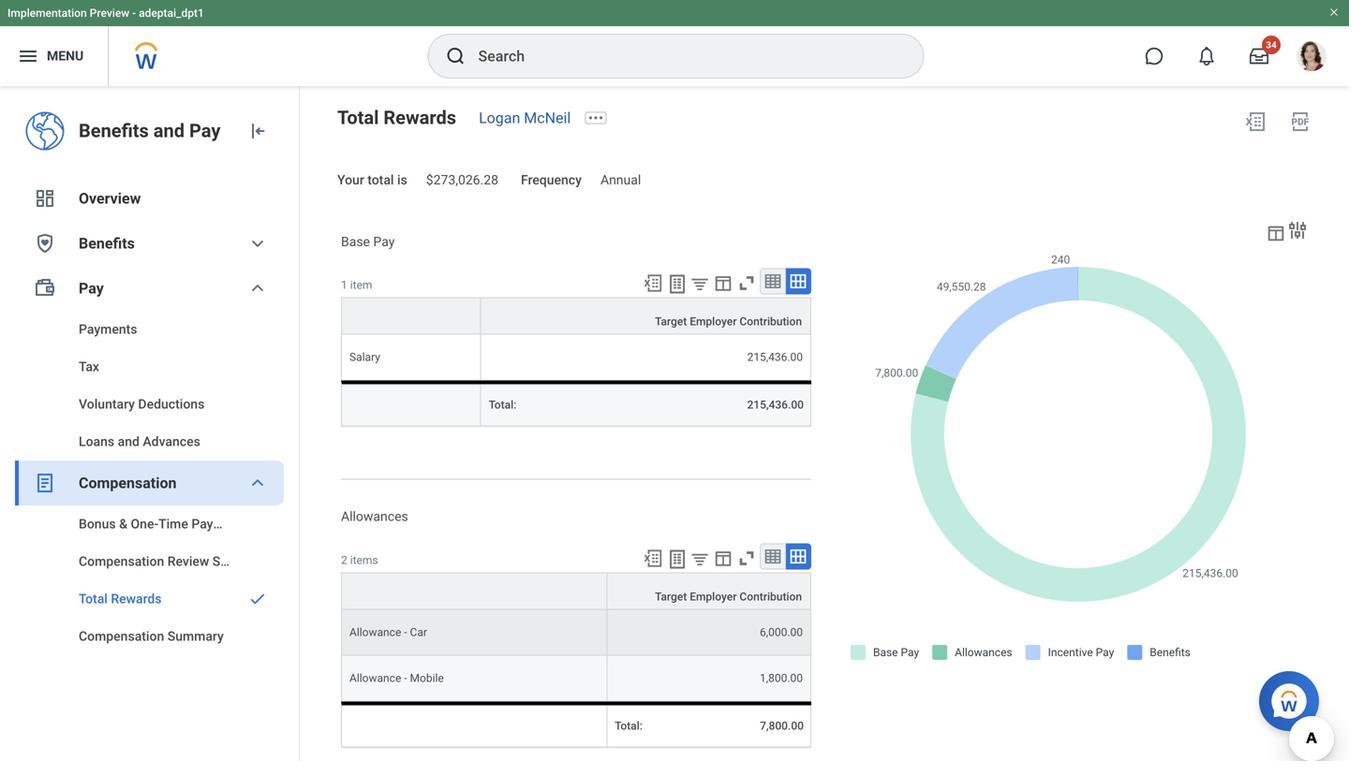 Task type: vqa. For each thing, say whether or not it's contained in the screenshot.
Action
no



Task type: locate. For each thing, give the bounding box(es) containing it.
row containing allowance - mobile
[[341, 656, 812, 702]]

task pay image
[[34, 277, 56, 300]]

0 vertical spatial rewards
[[384, 107, 456, 129]]

0 horizontal spatial total rewards
[[79, 592, 162, 607]]

allowance down allowance - car
[[350, 672, 401, 685]]

compensation for compensation review statement
[[79, 554, 164, 570]]

target employer contribution
[[655, 315, 802, 329], [655, 591, 802, 604]]

contribution for allowances
[[740, 591, 802, 604]]

1 vertical spatial target employer contribution button
[[607, 574, 811, 610]]

2 vertical spatial -
[[404, 672, 407, 685]]

0 vertical spatial target employer contribution row
[[341, 298, 812, 335]]

your total is element
[[426, 161, 498, 189]]

select to filter grid data image
[[690, 274, 710, 294]]

1 compensation from the top
[[79, 475, 177, 492]]

target down export to worksheets icon
[[655, 591, 687, 604]]

frequency
[[521, 172, 582, 188]]

1 vertical spatial total
[[79, 592, 108, 607]]

1 vertical spatial rewards
[[111, 592, 162, 607]]

contribution
[[740, 315, 802, 329], [740, 591, 802, 604]]

2 benefits from the top
[[79, 235, 135, 253]]

compensation up &
[[79, 475, 177, 492]]

table image
[[764, 548, 782, 566]]

2 target employer contribution from the top
[[655, 591, 802, 604]]

cell down mobile
[[341, 702, 607, 748]]

export to excel image left export to worksheets icon
[[643, 549, 663, 569]]

chevron down small image inside "benefits" dropdown button
[[246, 232, 269, 255]]

payments link
[[15, 311, 284, 349]]

statement
[[213, 554, 273, 570]]

2 contribution from the top
[[740, 591, 802, 604]]

1 click to view/edit grid preferences image from the top
[[713, 273, 734, 294]]

fullscreen image
[[737, 549, 757, 569]]

1 vertical spatial target
[[655, 591, 687, 604]]

1 allowance from the top
[[350, 626, 401, 640]]

target employer contribution button down export to worksheets image
[[481, 299, 811, 334]]

pay
[[189, 120, 221, 142], [373, 234, 395, 250], [79, 280, 104, 298]]

1 vertical spatial click to view/edit grid preferences image
[[713, 549, 734, 569]]

click to view/edit grid preferences image left fullscreen icon
[[713, 549, 734, 569]]

2 215,436.00 from the top
[[747, 399, 804, 412]]

2 target from the top
[[655, 591, 687, 604]]

summary
[[167, 629, 224, 645]]

2 chevron down small image from the top
[[246, 472, 269, 495]]

total inside the compensation element
[[79, 592, 108, 607]]

1 vertical spatial toolbar
[[634, 544, 812, 573]]

- left car
[[404, 626, 407, 640]]

1 vertical spatial -
[[404, 626, 407, 640]]

logan mcneil
[[479, 109, 571, 127]]

benefits for benefits
[[79, 235, 135, 253]]

and right loans at the bottom of the page
[[118, 434, 140, 450]]

base
[[341, 234, 370, 250]]

0 vertical spatial total:
[[489, 399, 517, 412]]

1 target employer contribution from the top
[[655, 315, 802, 329]]

5 row from the top
[[341, 702, 812, 748]]

total rewards
[[337, 107, 456, 129], [79, 592, 162, 607]]

1 horizontal spatial total:
[[615, 720, 643, 733]]

- for allowance - mobile
[[404, 672, 407, 685]]

target down export to worksheets image
[[655, 315, 687, 329]]

configure and view chart data image
[[1287, 219, 1309, 242]]

0 vertical spatial pay
[[189, 120, 221, 142]]

1 vertical spatial expand table image
[[789, 548, 808, 566]]

3 compensation from the top
[[79, 629, 164, 645]]

2 employer from the top
[[690, 591, 737, 604]]

cell down salary at top left
[[341, 381, 481, 427]]

benefits down overview
[[79, 235, 135, 253]]

pay right task pay 'icon'
[[79, 280, 104, 298]]

compensation element
[[15, 506, 284, 656]]

1 horizontal spatial pay
[[189, 120, 221, 142]]

navigation pane region
[[0, 86, 300, 762]]

contribution for base pay
[[740, 315, 802, 329]]

2 row from the top
[[341, 381, 812, 427]]

employer for allowances
[[690, 591, 737, 604]]

expand table image right table image
[[789, 272, 808, 291]]

0 vertical spatial allowance
[[350, 626, 401, 640]]

and
[[153, 120, 185, 142], [118, 434, 140, 450]]

0 vertical spatial chevron down small image
[[246, 232, 269, 255]]

target employer contribution down fullscreen icon
[[655, 591, 802, 604]]

2 vertical spatial export to excel image
[[643, 549, 663, 569]]

expand table image right table icon
[[789, 548, 808, 566]]

1 row from the top
[[341, 335, 812, 381]]

menu banner
[[0, 0, 1349, 86]]

pay button
[[15, 266, 284, 311]]

total:
[[489, 399, 517, 412], [615, 720, 643, 733]]

benefits and pay
[[79, 120, 221, 142]]

2 allowance from the top
[[350, 672, 401, 685]]

0 vertical spatial contribution
[[740, 315, 802, 329]]

base pay
[[341, 234, 395, 250]]

0 vertical spatial total
[[337, 107, 379, 129]]

target employer contribution for allowances
[[655, 591, 802, 604]]

click to view/edit grid preferences image
[[713, 273, 734, 294], [713, 549, 734, 569]]

pay right the "base"
[[373, 234, 395, 250]]

2 vertical spatial pay
[[79, 280, 104, 298]]

toolbar
[[634, 268, 812, 298], [634, 544, 812, 573]]

Search Workday  search field
[[478, 36, 885, 77]]

mobile
[[410, 672, 444, 685]]

- inside menu 'banner'
[[132, 7, 136, 20]]

0 vertical spatial click to view/edit grid preferences image
[[713, 273, 734, 294]]

pay element
[[15, 311, 284, 461]]

1 expand table image from the top
[[789, 272, 808, 291]]

target for base pay
[[655, 315, 687, 329]]

total
[[368, 172, 394, 188]]

chevron down small image up "statement"
[[246, 472, 269, 495]]

rewards up is
[[384, 107, 456, 129]]

2
[[341, 554, 347, 567]]

compensation inside dropdown button
[[79, 475, 177, 492]]

0 horizontal spatial rewards
[[111, 592, 162, 607]]

inbox large image
[[1250, 47, 1269, 66]]

1 horizontal spatial total rewards
[[337, 107, 456, 129]]

benefits up overview
[[79, 120, 149, 142]]

total rewards up is
[[337, 107, 456, 129]]

- left mobile
[[404, 672, 407, 685]]

4 row from the top
[[341, 656, 812, 702]]

1 vertical spatial benefits
[[79, 235, 135, 253]]

0 vertical spatial target
[[655, 315, 687, 329]]

1 benefits from the top
[[79, 120, 149, 142]]

loans
[[79, 434, 114, 450]]

frequency element
[[601, 161, 641, 189]]

chevron down small image up chevron down small icon
[[246, 232, 269, 255]]

export to excel image for base pay
[[643, 273, 663, 294]]

payments up "statement"
[[191, 517, 250, 532]]

1 vertical spatial payments
[[191, 517, 250, 532]]

0 vertical spatial compensation
[[79, 475, 177, 492]]

total rewards link
[[15, 581, 284, 618]]

target employer contribution button down select to filter grid data image
[[607, 574, 811, 610]]

1 vertical spatial allowance
[[350, 672, 401, 685]]

1 vertical spatial contribution
[[740, 591, 802, 604]]

215,436.00 for salary
[[747, 351, 803, 364]]

1 vertical spatial cell
[[341, 702, 607, 748]]

1 vertical spatial total rewards
[[79, 592, 162, 607]]

menu
[[47, 48, 84, 64]]

employer
[[690, 315, 737, 329], [690, 591, 737, 604]]

expand table image
[[789, 272, 808, 291], [789, 548, 808, 566]]

0 vertical spatial 215,436.00
[[747, 351, 803, 364]]

target employer contribution down fullscreen image
[[655, 315, 802, 329]]

target employer contribution row
[[341, 298, 812, 335], [341, 573, 812, 611]]

chevron down small image for benefits
[[246, 232, 269, 255]]

benefits inside dropdown button
[[79, 235, 135, 253]]

1 toolbar from the top
[[634, 268, 812, 298]]

1 vertical spatial chevron down small image
[[246, 472, 269, 495]]

compensation
[[79, 475, 177, 492], [79, 554, 164, 570], [79, 629, 164, 645]]

voluntary deductions link
[[15, 386, 284, 424]]

voluntary
[[79, 397, 135, 412]]

1 vertical spatial compensation
[[79, 554, 164, 570]]

one-
[[131, 517, 158, 532]]

2 cell from the top
[[341, 702, 607, 748]]

payments inside the compensation element
[[191, 517, 250, 532]]

allowance
[[350, 626, 401, 640], [350, 672, 401, 685]]

export to excel image left the view printable version (pdf) image
[[1244, 111, 1267, 133]]

2 vertical spatial compensation
[[79, 629, 164, 645]]

cell for 215,436.00
[[341, 381, 481, 427]]

0 vertical spatial and
[[153, 120, 185, 142]]

34
[[1266, 39, 1277, 51]]

cell for 7,800.00
[[341, 702, 607, 748]]

payments up the tax
[[79, 322, 137, 337]]

1 vertical spatial total:
[[615, 720, 643, 733]]

items
[[350, 554, 378, 567]]

1 vertical spatial 215,436.00
[[747, 399, 804, 412]]

cell
[[341, 381, 481, 427], [341, 702, 607, 748]]

target employer contribution button for base pay
[[481, 299, 811, 334]]

export to excel image left export to worksheets image
[[643, 273, 663, 294]]

rewards down compensation review statement link
[[111, 592, 162, 607]]

1 vertical spatial pay
[[373, 234, 395, 250]]

loans and advances link
[[15, 424, 284, 461]]

0 vertical spatial toolbar
[[634, 268, 812, 298]]

3 row from the top
[[341, 611, 812, 656]]

0 vertical spatial target employer contribution
[[655, 315, 802, 329]]

1 horizontal spatial total
[[337, 107, 379, 129]]

total up your
[[337, 107, 379, 129]]

0 vertical spatial employer
[[690, 315, 737, 329]]

2 click to view/edit grid preferences image from the top
[[713, 549, 734, 569]]

compensation for compensation summary
[[79, 629, 164, 645]]

215,436.00
[[747, 351, 803, 364], [747, 399, 804, 412]]

1 vertical spatial target employer contribution row
[[341, 573, 812, 611]]

row
[[341, 335, 812, 381], [341, 381, 812, 427], [341, 611, 812, 656], [341, 656, 812, 702], [341, 702, 812, 748]]

0 vertical spatial target employer contribution button
[[481, 299, 811, 334]]

export to worksheets image
[[666, 273, 689, 296]]

0 vertical spatial cell
[[341, 381, 481, 427]]

expand table image for base pay
[[789, 272, 808, 291]]

chevron down small image
[[246, 232, 269, 255], [246, 472, 269, 495]]

0 vertical spatial benefits
[[79, 120, 149, 142]]

row containing allowance - car
[[341, 611, 812, 656]]

1 horizontal spatial and
[[153, 120, 185, 142]]

1 target from the top
[[655, 315, 687, 329]]

1 horizontal spatial payments
[[191, 517, 250, 532]]

total rewards down compensation review statement link
[[79, 592, 162, 607]]

0 horizontal spatial and
[[118, 434, 140, 450]]

your total is
[[337, 172, 407, 188]]

1 vertical spatial employer
[[690, 591, 737, 604]]

total rewards inside the compensation element
[[79, 592, 162, 607]]

1 vertical spatial and
[[118, 434, 140, 450]]

target
[[655, 315, 687, 329], [655, 591, 687, 604]]

2 expand table image from the top
[[789, 548, 808, 566]]

2 toolbar from the top
[[634, 544, 812, 573]]

click to view/edit grid preferences image left fullscreen image
[[713, 273, 734, 294]]

export to excel image
[[1244, 111, 1267, 133], [643, 273, 663, 294], [643, 549, 663, 569]]

1 employer from the top
[[690, 315, 737, 329]]

payments inside pay element
[[79, 322, 137, 337]]

- right the preview
[[132, 7, 136, 20]]

1 target employer contribution row from the top
[[341, 298, 812, 335]]

target for allowances
[[655, 591, 687, 604]]

1 vertical spatial target employer contribution
[[655, 591, 802, 604]]

1 cell from the top
[[341, 381, 481, 427]]

and inside pay element
[[118, 434, 140, 450]]

bonus & one-time payments
[[79, 517, 250, 532]]

benefits
[[79, 120, 149, 142], [79, 235, 135, 253]]

2 horizontal spatial pay
[[373, 234, 395, 250]]

time
[[158, 517, 188, 532]]

total
[[337, 107, 379, 129], [79, 592, 108, 607]]

table image
[[764, 272, 782, 291]]

compensation down &
[[79, 554, 164, 570]]

0 horizontal spatial total
[[79, 592, 108, 607]]

0 horizontal spatial payments
[[79, 322, 137, 337]]

and up "overview" link
[[153, 120, 185, 142]]

voluntary deductions
[[79, 397, 205, 412]]

0 horizontal spatial pay
[[79, 280, 104, 298]]

0 vertical spatial -
[[132, 7, 136, 20]]

payments
[[79, 322, 137, 337], [191, 517, 250, 532]]

0 horizontal spatial total:
[[489, 399, 517, 412]]

1 chevron down small image from the top
[[246, 232, 269, 255]]

1 contribution from the top
[[740, 315, 802, 329]]

0 vertical spatial export to excel image
[[1244, 111, 1267, 133]]

chevron down small image inside compensation dropdown button
[[246, 472, 269, 495]]

total: for 7,800.00
[[615, 720, 643, 733]]

contribution down table image
[[740, 315, 802, 329]]

0 vertical spatial payments
[[79, 322, 137, 337]]

compensation down total rewards link on the bottom of the page
[[79, 629, 164, 645]]

implementation
[[7, 7, 87, 20]]

employer down select to filter grid data icon at the top of the page
[[690, 315, 737, 329]]

total down compensation review statement link
[[79, 592, 108, 607]]

1 215,436.00 from the top
[[747, 351, 803, 364]]

notifications large image
[[1198, 47, 1216, 66]]

rewards
[[384, 107, 456, 129], [111, 592, 162, 607]]

6,000.00
[[760, 626, 803, 640]]

1 vertical spatial export to excel image
[[643, 273, 663, 294]]

target employer contribution button
[[481, 299, 811, 334], [607, 574, 811, 610]]

total: for 215,436.00
[[489, 399, 517, 412]]

2 compensation from the top
[[79, 554, 164, 570]]

employer down select to filter grid data image
[[690, 591, 737, 604]]

-
[[132, 7, 136, 20], [404, 626, 407, 640], [404, 672, 407, 685]]

and for advances
[[118, 434, 140, 450]]

allowance left car
[[350, 626, 401, 640]]

0 vertical spatial expand table image
[[789, 272, 808, 291]]

2 target employer contribution row from the top
[[341, 573, 812, 611]]

select to filter grid data image
[[690, 550, 710, 569]]

pay left transformation import 'icon'
[[189, 120, 221, 142]]

contribution up 6,000.00
[[740, 591, 802, 604]]



Task type: describe. For each thing, give the bounding box(es) containing it.
salary
[[350, 351, 380, 364]]

preview
[[90, 7, 129, 20]]

logan mcneil link
[[479, 109, 571, 127]]

click to view/edit grid preferences image for allowances
[[713, 549, 734, 569]]

allowance for allowance - mobile
[[350, 672, 401, 685]]

car
[[410, 626, 427, 640]]

rewards inside the compensation element
[[111, 592, 162, 607]]

compensation review statement
[[79, 554, 273, 570]]

your
[[337, 172, 364, 188]]

row containing salary
[[341, 335, 812, 381]]

export to worksheets image
[[666, 549, 689, 571]]

benefits for benefits and pay
[[79, 120, 149, 142]]

chevron down small image for compensation
[[246, 472, 269, 495]]

7,800.00
[[760, 720, 804, 733]]

allowances
[[341, 509, 408, 525]]

allowance - car
[[350, 626, 427, 640]]

mcneil
[[524, 109, 571, 127]]

loans and advances
[[79, 434, 200, 450]]

close environment banner image
[[1329, 7, 1340, 18]]

34 button
[[1239, 36, 1281, 77]]

compensation button
[[15, 461, 284, 506]]

advances
[[143, 434, 200, 450]]

logan
[[479, 109, 520, 127]]

search image
[[445, 45, 467, 67]]

0 vertical spatial total rewards
[[337, 107, 456, 129]]

&
[[119, 517, 127, 532]]

- for allowance - car
[[404, 626, 407, 640]]

toolbar for base pay
[[634, 268, 812, 298]]

overview link
[[15, 176, 284, 221]]

$273,026.28
[[426, 172, 498, 188]]

1
[[341, 279, 347, 292]]

target employer contribution button for allowances
[[607, 574, 811, 610]]

click to view/edit grid preferences image for base pay
[[713, 273, 734, 294]]

is
[[397, 172, 407, 188]]

justify image
[[17, 45, 39, 67]]

profile logan mcneil image
[[1297, 41, 1327, 75]]

document alt image
[[34, 472, 56, 495]]

deductions
[[138, 397, 205, 412]]

bonus
[[79, 517, 116, 532]]

allowance for allowance - car
[[350, 626, 401, 640]]

transformation import image
[[246, 120, 269, 142]]

1,800.00
[[760, 672, 803, 685]]

1 item
[[341, 279, 372, 292]]

adeptai_dpt1
[[139, 7, 204, 20]]

benefits and pay element
[[79, 118, 231, 144]]

pay inside dropdown button
[[79, 280, 104, 298]]

compensation summary link
[[15, 618, 284, 656]]

compensation summary
[[79, 629, 224, 645]]

overview
[[79, 190, 141, 208]]

employer for base pay
[[690, 315, 737, 329]]

toolbar for allowances
[[634, 544, 812, 573]]

target employer contribution row for base pay
[[341, 298, 812, 335]]

1 horizontal spatial rewards
[[384, 107, 456, 129]]

target employer contribution row for allowances
[[341, 573, 812, 611]]

tax link
[[15, 349, 284, 386]]

and for pay
[[153, 120, 185, 142]]

benefits button
[[15, 221, 284, 266]]

menu button
[[0, 26, 108, 86]]

chevron down small image
[[246, 277, 269, 300]]

tax
[[79, 359, 99, 375]]

export to excel image for allowances
[[643, 549, 663, 569]]

compensation review statement link
[[15, 544, 284, 581]]

table image
[[1266, 223, 1287, 243]]

bonus & one-time payments link
[[15, 506, 284, 544]]

annual
[[601, 172, 641, 188]]

allowance - mobile
[[350, 672, 444, 685]]

2 items
[[341, 554, 378, 567]]

215,436.00 for total:
[[747, 399, 804, 412]]

compensation for compensation
[[79, 475, 177, 492]]

check image
[[246, 590, 269, 609]]

target employer contribution for base pay
[[655, 315, 802, 329]]

implementation preview -   adeptai_dpt1
[[7, 7, 204, 20]]

view printable version (pdf) image
[[1289, 111, 1312, 133]]

dashboard image
[[34, 187, 56, 210]]

expand table image for allowances
[[789, 548, 808, 566]]

item
[[350, 279, 372, 292]]

benefits image
[[34, 232, 56, 255]]

review
[[167, 554, 209, 570]]

fullscreen image
[[737, 273, 757, 294]]



